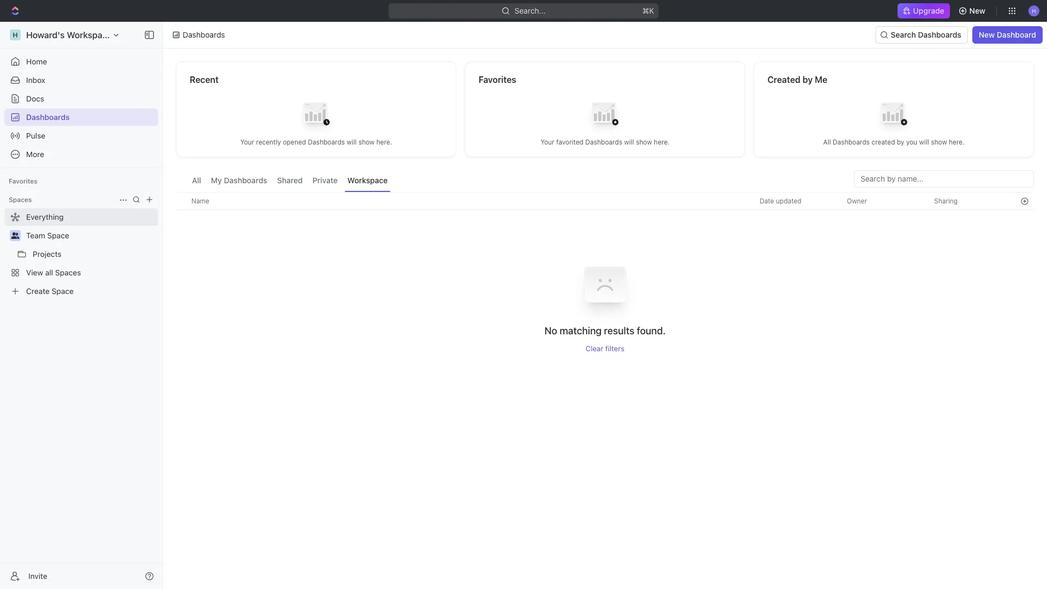 Task type: locate. For each thing, give the bounding box(es) containing it.
1 horizontal spatial here.
[[654, 138, 670, 146]]

shared
[[277, 176, 303, 185]]

by
[[803, 74, 813, 85], [897, 138, 905, 146]]

0 vertical spatial all
[[823, 138, 831, 146]]

owner
[[847, 197, 867, 205]]

create
[[26, 287, 50, 296]]

row
[[176, 192, 1034, 210]]

tree
[[4, 208, 158, 300]]

space down view all spaces on the top left of page
[[52, 287, 74, 296]]

0 vertical spatial by
[[803, 74, 813, 85]]

search
[[891, 30, 916, 39]]

h inside sidebar navigation
[[13, 31, 18, 39]]

my
[[211, 176, 222, 185]]

all for all dashboards created by you will show here.
[[823, 138, 831, 146]]

0 vertical spatial workspace
[[67, 30, 112, 40]]

workspace up home "link"
[[67, 30, 112, 40]]

your
[[240, 138, 254, 146], [541, 138, 555, 146]]

date updated
[[760, 197, 802, 205]]

1 horizontal spatial by
[[897, 138, 905, 146]]

create space link
[[4, 283, 156, 300]]

1 vertical spatial spaces
[[55, 268, 81, 277]]

results
[[604, 325, 635, 337]]

2 here. from the left
[[654, 138, 670, 146]]

show
[[359, 138, 375, 146], [636, 138, 652, 146], [931, 138, 947, 146]]

h button
[[1026, 2, 1043, 20]]

spaces right all
[[55, 268, 81, 277]]

will down no favorited dashboards image
[[624, 138, 634, 146]]

my dashboards
[[211, 176, 267, 185]]

by left you
[[897, 138, 905, 146]]

here.
[[377, 138, 392, 146], [654, 138, 670, 146], [949, 138, 965, 146]]

0 horizontal spatial favorites
[[9, 177, 38, 185]]

home link
[[4, 53, 158, 70]]

0 vertical spatial favorites
[[479, 74, 516, 85]]

h up dashboard
[[1032, 8, 1036, 14]]

inbox link
[[4, 71, 158, 89]]

1 vertical spatial all
[[192, 176, 201, 185]]

date updated button
[[753, 193, 808, 209]]

all inside button
[[192, 176, 201, 185]]

new down new button
[[979, 30, 995, 39]]

spaces
[[9, 196, 32, 203], [55, 268, 81, 277]]

0 vertical spatial spaces
[[9, 196, 32, 203]]

workspace
[[67, 30, 112, 40], [348, 176, 388, 185]]

private button
[[310, 170, 340, 192]]

howard's workspace, , element
[[10, 29, 21, 40]]

h
[[1032, 8, 1036, 14], [13, 31, 18, 39]]

dashboards down upgrade
[[918, 30, 962, 39]]

0 vertical spatial h
[[1032, 8, 1036, 14]]

row containing name
[[176, 192, 1034, 210]]

recently
[[256, 138, 281, 146]]

no favorited dashboards image
[[583, 94, 627, 138]]

1 horizontal spatial workspace
[[348, 176, 388, 185]]

1 vertical spatial space
[[52, 287, 74, 296]]

all
[[823, 138, 831, 146], [192, 176, 201, 185]]

1 horizontal spatial all
[[823, 138, 831, 146]]

invite
[[28, 572, 47, 581]]

name
[[191, 197, 209, 205]]

dashboards right my
[[224, 176, 267, 185]]

tree containing everything
[[4, 208, 158, 300]]

0 horizontal spatial here.
[[377, 138, 392, 146]]

opened
[[283, 138, 306, 146]]

howard's workspace
[[26, 30, 112, 40]]

1 show from the left
[[359, 138, 375, 146]]

favorites
[[479, 74, 516, 85], [9, 177, 38, 185]]

1 vertical spatial favorites
[[9, 177, 38, 185]]

new
[[970, 6, 986, 15], [979, 30, 995, 39]]

space
[[47, 231, 69, 240], [52, 287, 74, 296]]

⌘k
[[642, 6, 654, 15]]

your left recently
[[240, 138, 254, 146]]

updated
[[776, 197, 802, 205]]

1 vertical spatial h
[[13, 31, 18, 39]]

will right you
[[919, 138, 929, 146]]

1 vertical spatial workspace
[[348, 176, 388, 185]]

2 horizontal spatial show
[[931, 138, 947, 146]]

1 horizontal spatial show
[[636, 138, 652, 146]]

recent
[[190, 74, 219, 85]]

0 horizontal spatial workspace
[[67, 30, 112, 40]]

dashboards up "pulse" on the top left of page
[[26, 113, 70, 122]]

no matching results found. row
[[176, 252, 1034, 353]]

no data image
[[573, 252, 638, 324]]

workspace inside button
[[348, 176, 388, 185]]

1 horizontal spatial will
[[624, 138, 634, 146]]

2 horizontal spatial here.
[[949, 138, 965, 146]]

2 horizontal spatial will
[[919, 138, 929, 146]]

space up projects
[[47, 231, 69, 240]]

0 horizontal spatial all
[[192, 176, 201, 185]]

view
[[26, 268, 43, 277]]

1 horizontal spatial h
[[1032, 8, 1036, 14]]

1 horizontal spatial your
[[541, 138, 555, 146]]

favorites button
[[4, 175, 42, 188]]

will
[[347, 138, 357, 146], [624, 138, 634, 146], [919, 138, 929, 146]]

dashboards
[[183, 30, 225, 39], [918, 30, 962, 39], [26, 113, 70, 122], [308, 138, 345, 146], [586, 138, 623, 146], [833, 138, 870, 146], [224, 176, 267, 185]]

dashboards down no favorited dashboards image
[[586, 138, 623, 146]]

by left me
[[803, 74, 813, 85]]

upgrade
[[913, 6, 945, 15]]

0 horizontal spatial your
[[240, 138, 254, 146]]

no matching results found.
[[545, 325, 666, 337]]

1 vertical spatial new
[[979, 30, 995, 39]]

h inside dropdown button
[[1032, 8, 1036, 14]]

will up workspace button
[[347, 138, 357, 146]]

favorited
[[556, 138, 584, 146]]

team space
[[26, 231, 69, 240]]

workspace right private
[[348, 176, 388, 185]]

0 horizontal spatial spaces
[[9, 196, 32, 203]]

3 here. from the left
[[949, 138, 965, 146]]

dashboards left the 'created' on the right of page
[[833, 138, 870, 146]]

tab list
[[189, 170, 390, 192]]

0 horizontal spatial show
[[359, 138, 375, 146]]

user group image
[[11, 232, 19, 239]]

new button
[[954, 2, 992, 20]]

upgrade link
[[898, 3, 950, 19]]

team
[[26, 231, 45, 240]]

matching
[[560, 325, 602, 337]]

2 your from the left
[[541, 138, 555, 146]]

new up new dashboard
[[970, 6, 986, 15]]

favorites inside favorites 'button'
[[9, 177, 38, 185]]

projects link
[[33, 245, 156, 263]]

everything link
[[4, 208, 154, 226]]

0 horizontal spatial h
[[13, 31, 18, 39]]

0 vertical spatial new
[[970, 6, 986, 15]]

1 your from the left
[[240, 138, 254, 146]]

0 horizontal spatial will
[[347, 138, 357, 146]]

0 vertical spatial space
[[47, 231, 69, 240]]

h left howard's
[[13, 31, 18, 39]]

clear
[[586, 344, 604, 353]]

sharing
[[934, 197, 958, 205]]

private
[[313, 176, 338, 185]]

1 horizontal spatial spaces
[[55, 268, 81, 277]]

your left favorited
[[541, 138, 555, 146]]

created
[[872, 138, 895, 146]]

search dashboards button
[[876, 26, 968, 44]]

spaces down favorites 'button'
[[9, 196, 32, 203]]

projects
[[33, 250, 62, 259]]



Task type: describe. For each thing, give the bounding box(es) containing it.
workspace button
[[345, 170, 390, 192]]

sidebar navigation
[[0, 22, 165, 589]]

dashboards inside "link"
[[26, 113, 70, 122]]

all button
[[189, 170, 204, 192]]

workspace inside sidebar navigation
[[67, 30, 112, 40]]

your recently opened dashboards will show here.
[[240, 138, 392, 146]]

created by me
[[768, 74, 828, 85]]

no matching results found. table
[[176, 192, 1034, 353]]

clear filters
[[586, 344, 625, 353]]

no
[[545, 325, 557, 337]]

your favorited dashboards will show here.
[[541, 138, 670, 146]]

your for favorites
[[541, 138, 555, 146]]

create space
[[26, 287, 74, 296]]

howard's
[[26, 30, 65, 40]]

2 show from the left
[[636, 138, 652, 146]]

no recent dashboards image
[[294, 94, 338, 138]]

1 horizontal spatial favorites
[[479, 74, 516, 85]]

you
[[906, 138, 918, 146]]

view all spaces link
[[4, 264, 156, 281]]

Search by name... text field
[[861, 171, 1028, 187]]

search...
[[515, 6, 546, 15]]

pulse
[[26, 131, 45, 140]]

1 here. from the left
[[377, 138, 392, 146]]

found.
[[637, 325, 666, 337]]

home
[[26, 57, 47, 66]]

clear filters button
[[586, 344, 625, 353]]

new for new dashboard
[[979, 30, 995, 39]]

all
[[45, 268, 53, 277]]

3 will from the left
[[919, 138, 929, 146]]

docs link
[[4, 90, 158, 107]]

1 vertical spatial by
[[897, 138, 905, 146]]

space for create space
[[52, 287, 74, 296]]

new dashboard button
[[973, 26, 1043, 44]]

date
[[760, 197, 774, 205]]

3 show from the left
[[931, 138, 947, 146]]

spaces inside view all spaces 'link'
[[55, 268, 81, 277]]

2 will from the left
[[624, 138, 634, 146]]

tab list containing all
[[189, 170, 390, 192]]

docs
[[26, 94, 44, 103]]

everything
[[26, 212, 64, 221]]

search dashboards
[[891, 30, 962, 39]]

created
[[768, 74, 801, 85]]

tree inside sidebar navigation
[[4, 208, 158, 300]]

inbox
[[26, 76, 45, 85]]

space for team space
[[47, 231, 69, 240]]

dashboards down no recent dashboards 'image' at the top left of the page
[[308, 138, 345, 146]]

new for new
[[970, 6, 986, 15]]

all dashboards created by you will show here.
[[823, 138, 965, 146]]

filters
[[606, 344, 625, 353]]

1 will from the left
[[347, 138, 357, 146]]

all for all
[[192, 176, 201, 185]]

more
[[26, 150, 44, 159]]

dashboard
[[997, 30, 1036, 39]]

team space link
[[26, 227, 156, 244]]

me
[[815, 74, 828, 85]]

your for recent
[[240, 138, 254, 146]]

0 horizontal spatial by
[[803, 74, 813, 85]]

pulse link
[[4, 127, 158, 145]]

dashboards link
[[4, 109, 158, 126]]

no created by me dashboards image
[[872, 94, 916, 138]]

view all spaces
[[26, 268, 81, 277]]

dashboards up recent
[[183, 30, 225, 39]]

new dashboard
[[979, 30, 1036, 39]]

my dashboards button
[[208, 170, 270, 192]]

more button
[[4, 146, 158, 163]]

shared button
[[274, 170, 305, 192]]



Task type: vqa. For each thing, say whether or not it's contained in the screenshot.
bottom Spaces
yes



